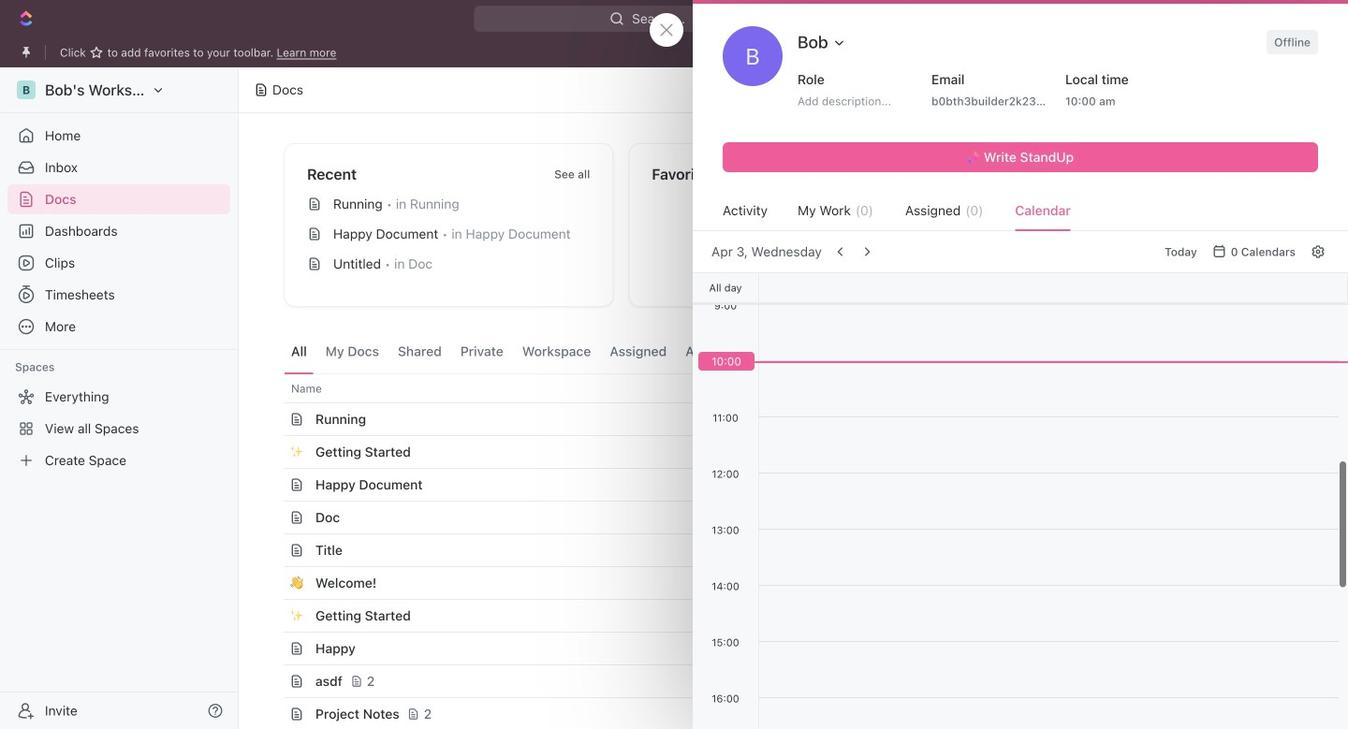 Task type: describe. For each thing, give the bounding box(es) containing it.
tree inside sidebar "navigation"
[[7, 382, 230, 476]]

6 row from the top
[[263, 534, 1304, 568]]

7 row from the top
[[263, 567, 1304, 600]]

5 row from the top
[[263, 501, 1304, 535]]

8 row from the top
[[263, 599, 1304, 633]]

11 row from the top
[[263, 698, 1304, 730]]

no favorited docs image
[[756, 186, 831, 261]]

bob's workspace, , element
[[17, 81, 36, 99]]



Task type: locate. For each thing, give the bounding box(es) containing it.
sidebar navigation
[[0, 67, 243, 730]]

tree
[[7, 382, 230, 476]]

cell
[[971, 469, 1121, 501], [1121, 469, 1271, 501], [784, 502, 971, 534], [971, 502, 1121, 534], [1121, 502, 1271, 534], [1271, 502, 1304, 534], [784, 633, 971, 665], [971, 633, 1121, 665], [1121, 633, 1271, 665], [784, 666, 971, 698], [971, 666, 1121, 698], [1121, 666, 1271, 698], [1271, 666, 1304, 698], [784, 699, 971, 730], [971, 699, 1121, 730], [1121, 699, 1271, 730], [1271, 699, 1304, 730]]

1 row from the top
[[263, 374, 1304, 404]]

2 row from the top
[[263, 403, 1304, 436]]

4 row from the top
[[263, 468, 1304, 502]]

tab list
[[284, 330, 748, 374]]

9 row from the top
[[263, 632, 1304, 666]]

10 row from the top
[[263, 665, 1304, 699]]

table
[[263, 374, 1304, 730]]

column header
[[1205, 379, 1224, 398]]

3 row from the top
[[263, 436, 1304, 469]]

row
[[263, 374, 1304, 404], [263, 403, 1304, 436], [263, 436, 1304, 469], [263, 468, 1304, 502], [263, 501, 1304, 535], [263, 534, 1304, 568], [263, 567, 1304, 600], [263, 599, 1304, 633], [263, 632, 1304, 666], [263, 665, 1304, 699], [263, 698, 1304, 730]]

column header inside "row"
[[1205, 379, 1224, 398]]



Task type: vqa. For each thing, say whether or not it's contained in the screenshot.
the Bob's Workspace, , element on the top left
yes



